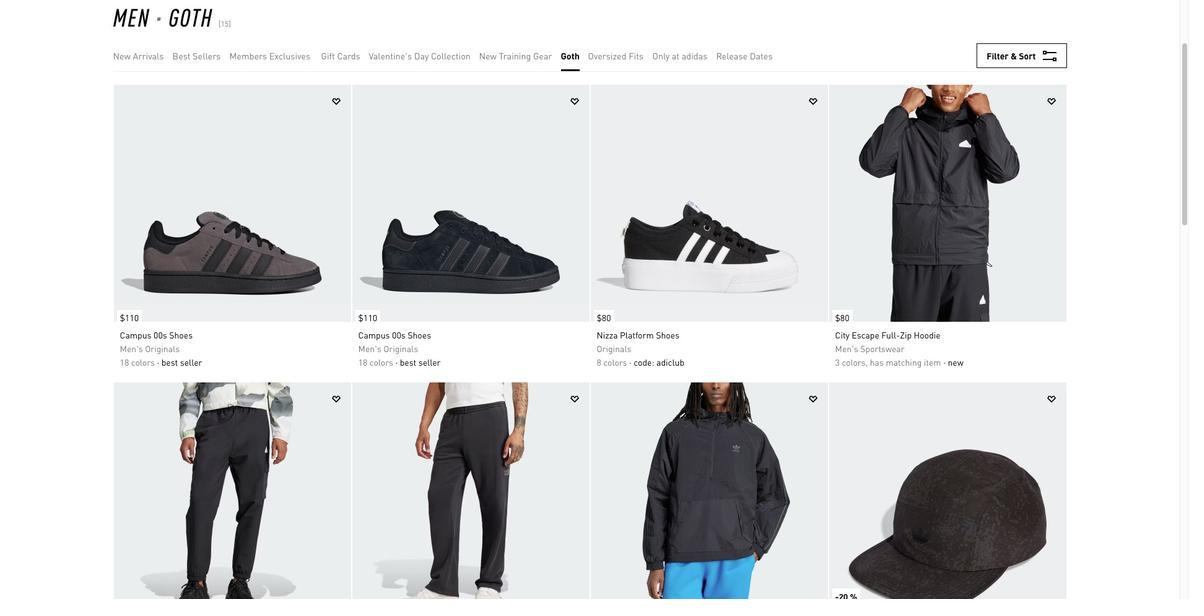 Task type: vqa. For each thing, say whether or not it's contained in the screenshot.
List
yes



Task type: locate. For each thing, give the bounding box(es) containing it.
18
[[120, 357, 129, 368], [358, 357, 368, 368]]

1 shoes from the left
[[169, 330, 193, 341]]

1 horizontal spatial $110
[[358, 312, 377, 323]]

1 horizontal spatial goth
[[561, 50, 580, 61]]

2 18 from the left
[[358, 357, 368, 368]]

2 campus from the left
[[358, 330, 390, 341]]

city escape full-zip hoodie men's sportswear 3 colors, has matching item · new
[[836, 330, 964, 368]]

1 new from the left
[[113, 50, 131, 61]]

gift
[[321, 50, 335, 61]]

1 horizontal spatial new
[[479, 50, 497, 61]]

men
[[113, 1, 150, 32]]

goth right gear
[[561, 50, 580, 61]]

members
[[230, 50, 267, 61]]

seller for men's originals brown campus 00s shoes 'image'
[[180, 357, 202, 368]]

1 horizontal spatial men's
[[358, 343, 382, 354]]

2 campus 00s shoes men's originals 18 colors · best seller from the left
[[358, 330, 441, 368]]

0 horizontal spatial $80 link
[[591, 304, 615, 325]]

2 new from the left
[[479, 50, 497, 61]]

0 horizontal spatial 00s
[[154, 330, 167, 341]]

escape
[[852, 330, 880, 341]]

shoes for "$110" 'link' related to men's originals black campus 00s shoes image
[[408, 330, 431, 341]]

$80 up nizza
[[597, 312, 611, 323]]

campus 00s shoes men's originals 18 colors · best seller
[[120, 330, 202, 368], [358, 330, 441, 368]]

$110 link
[[114, 304, 142, 325], [352, 304, 381, 325]]

oversized
[[588, 50, 627, 61]]

$80 link up nizza
[[591, 304, 615, 325]]

1 best from the left
[[162, 357, 178, 368]]

collection
[[431, 50, 471, 61]]

· inside nizza platform shoes originals 8 colors · code: adiclub
[[630, 357, 632, 368]]

originals for "$110" 'link' related to men's originals black campus 00s shoes image
[[384, 343, 418, 354]]

originals
[[145, 343, 180, 354], [384, 343, 418, 354], [597, 343, 632, 354]]

$80 link for city escape full-zip hoodie
[[829, 304, 853, 325]]

goth
[[169, 1, 213, 32], [561, 50, 580, 61]]

list containing new arrivals
[[113, 40, 782, 71]]

colors for men's originals black campus 00s shoes image
[[370, 357, 393, 368]]

1 horizontal spatial campus
[[358, 330, 390, 341]]

0 horizontal spatial seller
[[180, 357, 202, 368]]

$80 link
[[591, 304, 615, 325], [829, 304, 853, 325]]

1 seller from the left
[[180, 357, 202, 368]]

2 seller from the left
[[419, 357, 441, 368]]

1 campus 00s shoes men's originals 18 colors · best seller from the left
[[120, 330, 202, 368]]

$110
[[120, 312, 139, 323], [358, 312, 377, 323]]

goth left the [15] in the left of the page
[[169, 1, 213, 32]]

list
[[113, 40, 782, 71]]

new
[[113, 50, 131, 61], [479, 50, 497, 61]]

exclusives
[[269, 50, 311, 61]]

$80 for city escape full-zip hoodie
[[836, 312, 850, 323]]

2 horizontal spatial originals
[[597, 343, 632, 354]]

1 $80 from the left
[[597, 312, 611, 323]]

2 colors from the left
[[370, 357, 393, 368]]

2 shoes from the left
[[408, 330, 431, 341]]

1 $110 from the left
[[120, 312, 139, 323]]

gift cards link
[[321, 49, 361, 63]]

1 $80 link from the left
[[591, 304, 615, 325]]

new left arrivals
[[113, 50, 131, 61]]

1 horizontal spatial originals
[[384, 343, 418, 354]]

men's
[[120, 343, 143, 354], [358, 343, 382, 354], [836, 343, 859, 354]]

new left training
[[479, 50, 497, 61]]

1 horizontal spatial seller
[[419, 357, 441, 368]]

0 horizontal spatial originals
[[145, 343, 180, 354]]

0 horizontal spatial $110
[[120, 312, 139, 323]]

0 horizontal spatial $80
[[597, 312, 611, 323]]

men's inside city escape full-zip hoodie men's sportswear 3 colors, has matching item · new
[[836, 343, 859, 354]]

8
[[597, 357, 602, 368]]

city
[[836, 330, 850, 341]]

1 horizontal spatial best
[[400, 357, 417, 368]]

0 horizontal spatial campus 00s shoes men's originals 18 colors · best seller
[[120, 330, 202, 368]]

0 horizontal spatial 18
[[120, 357, 129, 368]]

2 men's from the left
[[358, 343, 382, 354]]

0 horizontal spatial men's
[[120, 343, 143, 354]]

oversized fits
[[588, 50, 644, 61]]

seller for men's originals black campus 00s shoes image
[[419, 357, 441, 368]]

$80 up city
[[836, 312, 850, 323]]

colors inside nizza platform shoes originals 8 colors · code: adiclub
[[604, 357, 627, 368]]

3 originals from the left
[[597, 343, 632, 354]]

men · goth [15]
[[113, 1, 231, 32]]

1 men's from the left
[[120, 343, 143, 354]]

men's originals black adicolor outline trefoil pants image
[[352, 383, 590, 600]]

2 00s from the left
[[392, 330, 406, 341]]

new inside new training gear link
[[479, 50, 497, 61]]

originals multicolor adidas adventure trail cap image
[[829, 383, 1067, 600]]

1 horizontal spatial $80
[[836, 312, 850, 323]]

men's originals black campus 00s shoes image
[[352, 85, 590, 322]]

colors
[[131, 357, 155, 368], [370, 357, 393, 368], [604, 357, 627, 368]]

3 colors from the left
[[604, 357, 627, 368]]

0 horizontal spatial $110 link
[[114, 304, 142, 325]]

$80 link for nizza platform shoes
[[591, 304, 615, 325]]

code:
[[634, 357, 655, 368]]

2 horizontal spatial men's
[[836, 343, 859, 354]]

1 horizontal spatial $110 link
[[352, 304, 381, 325]]

1 horizontal spatial colors
[[370, 357, 393, 368]]

0 horizontal spatial campus
[[120, 330, 152, 341]]

shoes for "$110" 'link' corresponding to men's originals brown campus 00s shoes 'image'
[[169, 330, 193, 341]]

2 best from the left
[[400, 357, 417, 368]]

release dates link
[[717, 49, 773, 63]]

valentine's day collection
[[369, 50, 471, 61]]

1 horizontal spatial $80 link
[[829, 304, 853, 325]]

best for "$110" 'link' corresponding to men's originals brown campus 00s shoes 'image'
[[162, 357, 178, 368]]

· inside city escape full-zip hoodie men's sportswear 3 colors, has matching item · new
[[944, 357, 946, 368]]

filter
[[987, 50, 1009, 61]]

1 campus from the left
[[120, 330, 152, 341]]

1 colors from the left
[[131, 357, 155, 368]]

2 $80 link from the left
[[829, 304, 853, 325]]

gear
[[534, 50, 553, 61]]

full-
[[882, 330, 900, 341]]

shoes
[[169, 330, 193, 341], [408, 330, 431, 341], [656, 330, 680, 341]]

2 horizontal spatial colors
[[604, 357, 627, 368]]

dates
[[750, 50, 773, 61]]

0 vertical spatial goth
[[169, 1, 213, 32]]

colors,
[[842, 357, 868, 368]]

colors for men's originals brown campus 00s shoes 'image'
[[131, 357, 155, 368]]

2 originals from the left
[[384, 343, 418, 354]]

1 $110 link from the left
[[114, 304, 142, 325]]

1 originals from the left
[[145, 343, 180, 354]]

1 horizontal spatial 18
[[358, 357, 368, 368]]

men's for "$110" 'link' corresponding to men's originals brown campus 00s shoes 'image'
[[120, 343, 143, 354]]

shoes inside nizza platform shoes originals 8 colors · code: adiclub
[[656, 330, 680, 341]]

0 horizontal spatial best
[[162, 357, 178, 368]]

0 horizontal spatial shoes
[[169, 330, 193, 341]]

seller
[[180, 357, 202, 368], [419, 357, 441, 368]]

goth link
[[561, 49, 580, 63]]

1 00s from the left
[[154, 330, 167, 341]]

$80
[[597, 312, 611, 323], [836, 312, 850, 323]]

00s for men's originals brown campus 00s shoes 'image'
[[154, 330, 167, 341]]

2 $110 link from the left
[[352, 304, 381, 325]]

originals for "$110" 'link' corresponding to men's originals brown campus 00s shoes 'image'
[[145, 343, 180, 354]]

campus
[[120, 330, 152, 341], [358, 330, 390, 341]]

$80 for nizza platform shoes
[[597, 312, 611, 323]]

2 $110 from the left
[[358, 312, 377, 323]]

sort
[[1020, 50, 1036, 61]]

00s for men's originals black campus 00s shoes image
[[392, 330, 406, 341]]

3 shoes from the left
[[656, 330, 680, 341]]

0 horizontal spatial new
[[113, 50, 131, 61]]

best
[[162, 357, 178, 368], [400, 357, 417, 368]]

valentine's day collection link
[[369, 49, 471, 63]]

new
[[948, 357, 964, 368]]

1 18 from the left
[[120, 357, 129, 368]]

0 horizontal spatial colors
[[131, 357, 155, 368]]

men's originals brown campus 00s shoes image
[[114, 85, 351, 322]]

best
[[173, 50, 191, 61]]

1 vertical spatial goth
[[561, 50, 580, 61]]

2 $80 from the left
[[836, 312, 850, 323]]

1 horizontal spatial 00s
[[392, 330, 406, 341]]

filter & sort
[[987, 50, 1036, 61]]

3 men's from the left
[[836, 343, 859, 354]]

1 horizontal spatial shoes
[[408, 330, 431, 341]]

men's originals black anorak image
[[591, 383, 828, 600]]

$80 link up city
[[829, 304, 853, 325]]

2 horizontal spatial shoes
[[656, 330, 680, 341]]

·
[[156, 1, 163, 32], [157, 357, 159, 368], [396, 357, 398, 368], [630, 357, 632, 368], [944, 357, 946, 368]]

1 horizontal spatial campus 00s shoes men's originals 18 colors · best seller
[[358, 330, 441, 368]]

00s
[[154, 330, 167, 341], [392, 330, 406, 341]]

members exclusives
[[230, 50, 311, 61]]

new inside new arrivals link
[[113, 50, 131, 61]]

new arrivals
[[113, 50, 164, 61]]



Task type: describe. For each thing, give the bounding box(es) containing it.
best sellers
[[173, 50, 221, 61]]

at
[[672, 50, 680, 61]]

$110 for "$110" 'link' corresponding to men's originals brown campus 00s shoes 'image'
[[120, 312, 139, 323]]

training
[[499, 50, 531, 61]]

sellers
[[193, 50, 221, 61]]

release dates
[[717, 50, 773, 61]]

18 for "$110" 'link' corresponding to men's originals brown campus 00s shoes 'image'
[[120, 357, 129, 368]]

adiclub
[[657, 357, 685, 368]]

zip
[[900, 330, 912, 341]]

matching
[[886, 357, 922, 368]]

cards
[[337, 50, 361, 61]]

0 horizontal spatial goth
[[169, 1, 213, 32]]

sportswear
[[861, 343, 905, 354]]

goth inside list
[[561, 50, 580, 61]]

new arrivals link
[[113, 49, 164, 63]]

$110 link for men's originals black campus 00s shoes image
[[352, 304, 381, 325]]

campus 00s shoes men's originals 18 colors · best seller for "$110" 'link' related to men's originals black campus 00s shoes image
[[358, 330, 441, 368]]

members exclusives link
[[230, 49, 311, 63]]

has
[[870, 357, 884, 368]]

new for new arrivals
[[113, 50, 131, 61]]

only at adidas
[[653, 50, 708, 61]]

&
[[1011, 50, 1018, 61]]

$110 for "$110" 'link' related to men's originals black campus 00s shoes image
[[358, 312, 377, 323]]

campus for "$110" 'link' corresponding to men's originals brown campus 00s shoes 'image'
[[120, 330, 152, 341]]

oversized fits link
[[588, 49, 644, 63]]

day
[[414, 50, 429, 61]]

[15]
[[219, 19, 231, 29]]

new training gear
[[479, 50, 553, 61]]

only at adidas link
[[653, 49, 708, 63]]

hoodie
[[914, 330, 941, 341]]

valentine's
[[369, 50, 412, 61]]

campus for "$110" 'link' related to men's originals black campus 00s shoes image
[[358, 330, 390, 341]]

platform
[[620, 330, 654, 341]]

new training gear link
[[479, 49, 553, 63]]

adidas
[[682, 50, 708, 61]]

gift cards
[[321, 50, 361, 61]]

filter & sort button
[[977, 43, 1067, 68]]

item
[[924, 357, 942, 368]]

new for new training gear
[[479, 50, 497, 61]]

best for "$110" 'link' related to men's originals black campus 00s shoes image
[[400, 357, 417, 368]]

$110 link for men's originals brown campus 00s shoes 'image'
[[114, 304, 142, 325]]

18 for "$110" 'link' related to men's originals black campus 00s shoes image
[[358, 357, 368, 368]]

arrivals
[[133, 50, 164, 61]]

fits
[[629, 50, 644, 61]]

men's for "$110" 'link' related to men's originals black campus 00s shoes image
[[358, 343, 382, 354]]

originals black nizza platform shoes image
[[591, 85, 828, 322]]

shoes for nizza platform shoes the $80 link
[[656, 330, 680, 341]]

nizza platform shoes originals 8 colors · code: adiclub
[[597, 330, 685, 368]]

release
[[717, 50, 748, 61]]

originals inside nizza platform shoes originals 8 colors · code: adiclub
[[597, 343, 632, 354]]

men's sportswear black city escape premium cargo pants image
[[114, 383, 351, 600]]

men's sportswear black city escape full-zip hoodie image
[[829, 85, 1067, 322]]

only
[[653, 50, 670, 61]]

best sellers link
[[173, 49, 221, 63]]

nizza
[[597, 330, 618, 341]]

3
[[836, 357, 840, 368]]

campus 00s shoes men's originals 18 colors · best seller for "$110" 'link' corresponding to men's originals brown campus 00s shoes 'image'
[[120, 330, 202, 368]]



